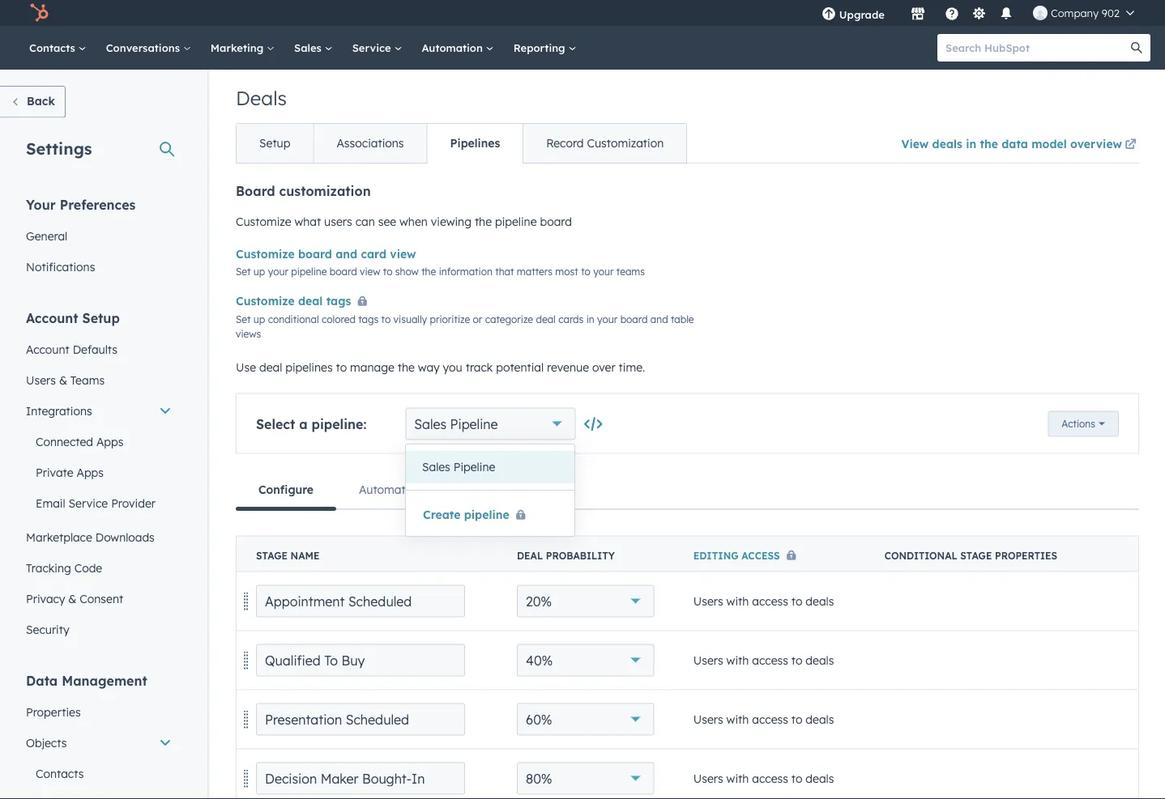 Task type: locate. For each thing, give the bounding box(es) containing it.
2 vertical spatial sales
[[422, 460, 450, 475]]

0 horizontal spatial service
[[68, 496, 108, 511]]

2 stage name text field from the top
[[256, 763, 465, 795]]

pipeline down sales pipeline popup button
[[454, 460, 495, 475]]

tab list
[[236, 470, 1140, 511]]

up up customize deal tags
[[254, 265, 265, 278]]

1 vertical spatial pipeline
[[291, 265, 327, 278]]

and left table
[[651, 314, 668, 326]]

with for 60%
[[727, 713, 749, 727]]

1 horizontal spatial service
[[352, 41, 394, 54]]

your
[[26, 197, 56, 213]]

1 vertical spatial contacts link
[[16, 759, 182, 790]]

customize inside customize board and card view set up your pipeline board view to show the information that matters most to your teams
[[236, 247, 295, 261]]

0 horizontal spatial deal
[[259, 360, 282, 374]]

3 users with access to deals from the top
[[694, 713, 834, 727]]

1 with from the top
[[727, 595, 749, 609]]

1 vertical spatial pipeline
[[454, 460, 495, 475]]

pipelines
[[286, 360, 333, 374]]

pipeline:
[[312, 416, 367, 432]]

private apps link
[[16, 458, 182, 488]]

setup up account defaults link
[[82, 310, 120, 326]]

0 vertical spatial service
[[352, 41, 394, 54]]

1 horizontal spatial &
[[68, 592, 76, 606]]

0 vertical spatial pipeline
[[450, 416, 498, 432]]

pipeline
[[495, 215, 537, 229], [291, 265, 327, 278], [464, 508, 510, 522]]

3 with from the top
[[727, 713, 749, 727]]

conversations link
[[96, 26, 201, 70]]

general link
[[16, 221, 182, 252]]

apps
[[96, 435, 124, 449], [77, 466, 104, 480]]

0 vertical spatial and
[[336, 247, 358, 261]]

company 902 button
[[1024, 0, 1144, 26]]

pipeline up the that on the left top
[[495, 215, 537, 229]]

sales pipeline up create pipeline
[[422, 460, 495, 475]]

1 vertical spatial setup
[[82, 310, 120, 326]]

0 horizontal spatial setup
[[82, 310, 120, 326]]

in right cards
[[587, 314, 595, 326]]

notifications button
[[993, 0, 1020, 26]]

preferences
[[60, 197, 136, 213]]

way
[[418, 360, 440, 374]]

sales right marketing 'link'
[[294, 41, 325, 54]]

stage name text field for 40%
[[256, 645, 465, 677]]

with
[[727, 595, 749, 609], [727, 654, 749, 668], [727, 713, 749, 727], [727, 772, 749, 786]]

2 customize from the top
[[236, 247, 295, 261]]

1 vertical spatial service
[[68, 496, 108, 511]]

deal left cards
[[536, 314, 556, 326]]

users with access to deals for 20%
[[694, 595, 834, 609]]

access
[[742, 550, 780, 562], [752, 595, 789, 609], [752, 654, 789, 668], [752, 713, 789, 727], [752, 772, 789, 786]]

views
[[236, 328, 261, 340]]

contacts down hubspot link
[[29, 41, 78, 54]]

in left data on the right of page
[[966, 137, 977, 151]]

tags right colored at left
[[358, 314, 379, 326]]

company
[[1051, 6, 1099, 19]]

settings
[[26, 138, 92, 158]]

associations
[[337, 136, 404, 150]]

1 set from the top
[[236, 265, 251, 278]]

1 vertical spatial stage name text field
[[256, 704, 465, 736]]

notifications
[[26, 260, 95, 274]]

80% button
[[517, 763, 655, 795]]

deal inside button
[[298, 294, 323, 308]]

connected
[[36, 435, 93, 449]]

1 vertical spatial view
[[360, 265, 380, 278]]

1 vertical spatial in
[[587, 314, 595, 326]]

board inside set up conditional colored tags to visually prioritize or categorize deal cards in your board and table views
[[621, 314, 648, 326]]

company 902
[[1051, 6, 1120, 19]]

and inside set up conditional colored tags to visually prioritize or categorize deal cards in your board and table views
[[651, 314, 668, 326]]

& right privacy
[[68, 592, 76, 606]]

1 horizontal spatial setup
[[259, 136, 291, 150]]

board up time.
[[621, 314, 648, 326]]

set up views
[[236, 314, 251, 326]]

access for 60%
[[752, 713, 789, 727]]

tab list containing configure
[[236, 470, 1140, 511]]

contacts link down the objects
[[16, 759, 182, 790]]

sales inside button
[[422, 460, 450, 475]]

0 vertical spatial account
[[26, 310, 78, 326]]

search button
[[1123, 34, 1151, 62]]

1 vertical spatial stage name text field
[[256, 763, 465, 795]]

your preferences element
[[16, 196, 182, 282]]

security link
[[16, 615, 182, 646]]

access inside button
[[742, 550, 780, 562]]

apps inside 'link'
[[77, 466, 104, 480]]

conditional stage properties
[[885, 550, 1058, 562]]

users with access to deals for 60%
[[694, 713, 834, 727]]

0 vertical spatial &
[[59, 373, 67, 387]]

0 vertical spatial apps
[[96, 435, 124, 449]]

account for account setup
[[26, 310, 78, 326]]

stage name text field for 20%
[[256, 586, 465, 618]]

service right sales "link"
[[352, 41, 394, 54]]

record
[[546, 136, 584, 150]]

2 vertical spatial customize
[[236, 294, 295, 308]]

help button
[[938, 0, 966, 26]]

0 vertical spatial stage name text field
[[256, 645, 465, 677]]

1 vertical spatial sales
[[414, 416, 447, 432]]

0 vertical spatial tags
[[326, 294, 351, 308]]

1 stage name text field from the top
[[256, 645, 465, 677]]

Stage name text field
[[256, 645, 465, 677], [256, 704, 465, 736]]

overview
[[1071, 137, 1123, 151]]

customize
[[236, 215, 291, 229], [236, 247, 295, 261], [236, 294, 295, 308]]

1 vertical spatial customize
[[236, 247, 295, 261]]

2 horizontal spatial deal
[[536, 314, 556, 326]]

in inside view deals in the data model overview "link"
[[966, 137, 977, 151]]

1 link opens in a new window image from the top
[[1125, 135, 1137, 155]]

deal
[[298, 294, 323, 308], [536, 314, 556, 326], [259, 360, 282, 374]]

your right cards
[[597, 314, 618, 326]]

4 users with access to deals from the top
[[694, 772, 834, 786]]

account up account defaults
[[26, 310, 78, 326]]

users for 60%
[[694, 713, 724, 727]]

upgrade image
[[822, 7, 836, 22]]

&
[[59, 373, 67, 387], [68, 592, 76, 606]]

1 horizontal spatial and
[[651, 314, 668, 326]]

2 vertical spatial pipeline
[[464, 508, 510, 522]]

information
[[439, 265, 493, 278]]

set
[[236, 265, 251, 278], [236, 314, 251, 326]]

pipeline right 'create'
[[464, 508, 510, 522]]

contacts link down hubspot link
[[19, 26, 96, 70]]

0 vertical spatial pipeline
[[495, 215, 537, 229]]

1 users with access to deals from the top
[[694, 595, 834, 609]]

your left teams
[[593, 265, 614, 278]]

0 vertical spatial sales pipeline
[[414, 416, 498, 432]]

& for privacy
[[68, 592, 76, 606]]

hubspot image
[[29, 3, 49, 23]]

name
[[291, 550, 320, 562]]

properties link
[[16, 697, 182, 728]]

tags inside button
[[326, 294, 351, 308]]

pipeline up sales pipeline button
[[450, 416, 498, 432]]

0 vertical spatial stage name text field
[[256, 586, 465, 618]]

pipeline down customize board and card view button at the top of page
[[291, 265, 327, 278]]

0 horizontal spatial &
[[59, 373, 67, 387]]

associations link
[[313, 124, 427, 163]]

1 vertical spatial up
[[254, 314, 265, 326]]

and left the card
[[336, 247, 358, 261]]

pipelines
[[450, 136, 500, 150]]

your inside set up conditional colored tags to visually prioritize or categorize deal cards in your board and table views
[[597, 314, 618, 326]]

marketplace downloads
[[26, 530, 155, 545]]

view up show
[[390, 247, 416, 261]]

0 vertical spatial deal
[[298, 294, 323, 308]]

board down what
[[298, 247, 332, 261]]

sales pipeline button
[[406, 451, 575, 484]]

show
[[395, 265, 419, 278]]

actions
[[1062, 418, 1096, 430]]

2 users with access to deals from the top
[[694, 654, 834, 668]]

apps down integrations button on the left of the page
[[96, 435, 124, 449]]

1 horizontal spatial tags
[[358, 314, 379, 326]]

0 vertical spatial view
[[390, 247, 416, 261]]

sales pipeline button
[[406, 408, 576, 441]]

Search HubSpot search field
[[938, 34, 1136, 62]]

deals for 40%
[[806, 654, 834, 668]]

users for 80%
[[694, 772, 724, 786]]

up inside customize board and card view set up your pipeline board view to show the information that matters most to your teams
[[254, 265, 265, 278]]

1 account from the top
[[26, 310, 78, 326]]

0 horizontal spatial tags
[[326, 294, 351, 308]]

2 set from the top
[[236, 314, 251, 326]]

1 customize from the top
[[236, 215, 291, 229]]

link opens in a new window image
[[1125, 135, 1137, 155], [1125, 139, 1137, 151]]

the inside customize board and card view set up your pipeline board view to show the information that matters most to your teams
[[422, 265, 436, 278]]

customize what users can see when viewing the pipeline board
[[236, 215, 572, 229]]

to inside set up conditional colored tags to visually prioritize or categorize deal cards in your board and table views
[[381, 314, 391, 326]]

0 vertical spatial up
[[254, 265, 265, 278]]

1 horizontal spatial in
[[966, 137, 977, 151]]

1 vertical spatial deal
[[536, 314, 556, 326]]

tracking code link
[[16, 553, 182, 584]]

Stage name text field
[[256, 586, 465, 618], [256, 763, 465, 795]]

0 vertical spatial sales
[[294, 41, 325, 54]]

setup inside 'element'
[[82, 310, 120, 326]]

model
[[1032, 137, 1067, 151]]

1 stage name text field from the top
[[256, 586, 465, 618]]

0 horizontal spatial in
[[587, 314, 595, 326]]

colored
[[322, 314, 356, 326]]

sales pipeline
[[414, 416, 498, 432], [422, 460, 495, 475]]

2 up from the top
[[254, 314, 265, 326]]

the right show
[[422, 265, 436, 278]]

up up views
[[254, 314, 265, 326]]

tags up colored at left
[[326, 294, 351, 308]]

menu
[[810, 0, 1146, 26]]

view
[[390, 247, 416, 261], [360, 265, 380, 278]]

0 vertical spatial customize
[[236, 215, 291, 229]]

1 vertical spatial and
[[651, 314, 668, 326]]

pipeline inside customize board and card view set up your pipeline board view to show the information that matters most to your teams
[[291, 265, 327, 278]]

automation
[[422, 41, 486, 54]]

2 stage name text field from the top
[[256, 704, 465, 736]]

0 vertical spatial in
[[966, 137, 977, 151]]

the left data on the right of page
[[980, 137, 998, 151]]

email
[[36, 496, 65, 511]]

users
[[26, 373, 56, 387], [694, 595, 724, 609], [694, 654, 724, 668], [694, 713, 724, 727], [694, 772, 724, 786]]

see
[[378, 215, 396, 229]]

teams
[[70, 373, 105, 387]]

access for 40%
[[752, 654, 789, 668]]

& for users
[[59, 373, 67, 387]]

1 vertical spatial tags
[[358, 314, 379, 326]]

1 vertical spatial contacts
[[36, 767, 84, 781]]

navigation
[[236, 123, 687, 164]]

users with access to deals for 80%
[[694, 772, 834, 786]]

2 with from the top
[[727, 654, 749, 668]]

1 vertical spatial sales pipeline
[[422, 460, 495, 475]]

deal right use
[[259, 360, 282, 374]]

stage name
[[256, 550, 320, 562]]

account setup element
[[16, 309, 182, 646]]

management
[[62, 673, 147, 689]]

actions button
[[1048, 411, 1119, 437]]

1 vertical spatial set
[[236, 314, 251, 326]]

to
[[383, 265, 393, 278], [581, 265, 591, 278], [381, 314, 391, 326], [336, 360, 347, 374], [792, 595, 803, 609], [792, 654, 803, 668], [792, 713, 803, 727], [792, 772, 803, 786]]

customize down what
[[236, 247, 295, 261]]

mateo roberts image
[[1033, 6, 1048, 20]]

1 up from the top
[[254, 265, 265, 278]]

service
[[352, 41, 394, 54], [68, 496, 108, 511]]

the right "viewing" at the top left
[[475, 215, 492, 229]]

deal up conditional
[[298, 294, 323, 308]]

marketing
[[211, 41, 267, 54]]

view down the card
[[360, 265, 380, 278]]

tags
[[326, 294, 351, 308], [358, 314, 379, 326]]

a
[[299, 416, 308, 432]]

tracking
[[26, 561, 71, 575]]

setup down deals
[[259, 136, 291, 150]]

back
[[27, 94, 55, 108]]

& left teams
[[59, 373, 67, 387]]

apps for private apps
[[77, 466, 104, 480]]

stage name text field for 60%
[[256, 704, 465, 736]]

users for 40%
[[694, 654, 724, 668]]

customize up conditional
[[236, 294, 295, 308]]

1 vertical spatial account
[[26, 342, 70, 357]]

deal for use deal pipelines to manage the way you track potential revenue over time.
[[259, 360, 282, 374]]

0 horizontal spatial and
[[336, 247, 358, 261]]

provider
[[111, 496, 156, 511]]

set up customize deal tags
[[236, 265, 251, 278]]

teams
[[617, 265, 645, 278]]

marketplace downloads link
[[16, 522, 182, 553]]

data
[[26, 673, 58, 689]]

902
[[1102, 6, 1120, 19]]

sales up 'create'
[[422, 460, 450, 475]]

sales pipeline up sales pipeline button
[[414, 416, 498, 432]]

customize inside button
[[236, 294, 295, 308]]

1 horizontal spatial deal
[[298, 294, 323, 308]]

probability
[[546, 550, 615, 562]]

1 vertical spatial apps
[[77, 466, 104, 480]]

2 account from the top
[[26, 342, 70, 357]]

apps up the "email service provider"
[[77, 466, 104, 480]]

2 vertical spatial deal
[[259, 360, 282, 374]]

automate link
[[336, 470, 435, 509]]

what
[[295, 215, 321, 229]]

4 with from the top
[[727, 772, 749, 786]]

account up users & teams
[[26, 342, 70, 357]]

customize down "board"
[[236, 215, 291, 229]]

3 customize from the top
[[236, 294, 295, 308]]

privacy
[[26, 592, 65, 606]]

settings image
[[972, 7, 987, 21]]

search image
[[1131, 42, 1143, 53]]

the inside "link"
[[980, 137, 998, 151]]

deals
[[933, 137, 963, 151], [806, 595, 834, 609], [806, 654, 834, 668], [806, 713, 834, 727], [806, 772, 834, 786]]

0 vertical spatial set
[[236, 265, 251, 278]]

or
[[473, 314, 482, 326]]

viewing
[[431, 215, 472, 229]]

sales down the way
[[414, 416, 447, 432]]

1 vertical spatial &
[[68, 592, 76, 606]]

in inside set up conditional colored tags to visually prioritize or categorize deal cards in your board and table views
[[587, 314, 595, 326]]

navigation containing setup
[[236, 123, 687, 164]]

contacts down the objects
[[36, 767, 84, 781]]

service down private apps 'link' at bottom left
[[68, 496, 108, 511]]

the
[[980, 137, 998, 151], [475, 215, 492, 229], [422, 265, 436, 278], [398, 360, 415, 374]]

your
[[268, 265, 288, 278], [593, 265, 614, 278], [597, 314, 618, 326]]

account for account defaults
[[26, 342, 70, 357]]

users inside account setup 'element'
[[26, 373, 56, 387]]

board up most in the left of the page
[[540, 215, 572, 229]]

with for 80%
[[727, 772, 749, 786]]

select a pipeline:
[[256, 416, 367, 432]]



Task type: vqa. For each thing, say whether or not it's contained in the screenshot.
THE SERVICE
yes



Task type: describe. For each thing, give the bounding box(es) containing it.
customize for customize what users can see when viewing the pipeline board
[[236, 215, 291, 229]]

deals for 80%
[[806, 772, 834, 786]]

stage name text field for 80%
[[256, 763, 465, 795]]

private
[[36, 466, 73, 480]]

0 vertical spatial setup
[[259, 136, 291, 150]]

board
[[236, 183, 275, 199]]

pipelines link
[[427, 124, 523, 163]]

settings link
[[969, 4, 990, 21]]

menu containing company 902
[[810, 0, 1146, 26]]

use deal pipelines to manage the way you track potential revenue over time.
[[236, 360, 645, 374]]

code
[[74, 561, 102, 575]]

0 horizontal spatial view
[[360, 265, 380, 278]]

users
[[324, 215, 352, 229]]

deal probability
[[517, 550, 615, 562]]

marketplaces image
[[911, 7, 926, 22]]

configure link
[[236, 470, 336, 511]]

pipeline for your
[[291, 265, 327, 278]]

set inside set up conditional colored tags to visually prioritize or categorize deal cards in your board and table views
[[236, 314, 251, 326]]

pipeline inside popup button
[[450, 416, 498, 432]]

create pipeline button
[[422, 508, 527, 522]]

tags inside set up conditional colored tags to visually prioritize or categorize deal cards in your board and table views
[[358, 314, 379, 326]]

can
[[356, 215, 375, 229]]

users & teams
[[26, 373, 105, 387]]

customize deal tags
[[236, 294, 351, 308]]

pipeline inside button
[[464, 508, 510, 522]]

0 vertical spatial contacts
[[29, 41, 78, 54]]

objects button
[[16, 728, 182, 759]]

apps for connected apps
[[96, 435, 124, 449]]

card
[[361, 247, 387, 261]]

customize for customize board and card view set up your pipeline board view to show the information that matters most to your teams
[[236, 247, 295, 261]]

board down customize board and card view button at the top of page
[[330, 265, 357, 278]]

20%
[[526, 594, 552, 610]]

sales inside "link"
[[294, 41, 325, 54]]

prioritize
[[430, 314, 470, 326]]

conditional
[[885, 550, 958, 562]]

sales pipeline inside popup button
[[414, 416, 498, 432]]

editing
[[694, 550, 739, 562]]

track
[[466, 360, 493, 374]]

users & teams link
[[16, 365, 182, 396]]

data management element
[[16, 672, 182, 800]]

pipeline inside button
[[454, 460, 495, 475]]

table
[[671, 314, 694, 326]]

sales pipeline inside button
[[422, 460, 495, 475]]

data management
[[26, 673, 147, 689]]

and inside customize board and card view set up your pipeline board view to show the information that matters most to your teams
[[336, 247, 358, 261]]

matters
[[517, 265, 553, 278]]

sales link
[[285, 26, 343, 70]]

40%
[[526, 653, 553, 669]]

email service provider link
[[16, 488, 182, 519]]

with for 20%
[[727, 595, 749, 609]]

configure
[[259, 483, 314, 497]]

defaults
[[73, 342, 117, 357]]

access for 80%
[[752, 772, 789, 786]]

privacy & consent link
[[16, 584, 182, 615]]

60%
[[526, 712, 552, 728]]

notifications image
[[999, 7, 1014, 22]]

1 horizontal spatial view
[[390, 247, 416, 261]]

deals inside "link"
[[933, 137, 963, 151]]

integrations
[[26, 404, 92, 418]]

you
[[443, 360, 463, 374]]

the left the way
[[398, 360, 415, 374]]

most
[[555, 265, 579, 278]]

integrations button
[[16, 396, 182, 427]]

deals for 20%
[[806, 595, 834, 609]]

sales inside popup button
[[414, 416, 447, 432]]

cards
[[559, 314, 584, 326]]

account defaults
[[26, 342, 117, 357]]

use
[[236, 360, 256, 374]]

your up customize deal tags
[[268, 265, 288, 278]]

properties
[[26, 706, 81, 720]]

help image
[[945, 7, 960, 22]]

2 link opens in a new window image from the top
[[1125, 139, 1137, 151]]

up inside set up conditional colored tags to visually prioritize or categorize deal cards in your board and table views
[[254, 314, 265, 326]]

users with access to deals for 40%
[[694, 654, 834, 668]]

deal
[[517, 550, 543, 562]]

customize board and card view button
[[236, 245, 416, 264]]

contacts inside data management element
[[36, 767, 84, 781]]

notifications link
[[16, 252, 182, 282]]

stage
[[961, 550, 992, 562]]

visually
[[394, 314, 427, 326]]

marketplaces button
[[901, 0, 935, 26]]

deals
[[236, 86, 287, 110]]

view deals in the data model overview link
[[902, 126, 1140, 163]]

connected apps link
[[16, 427, 182, 458]]

customize for customize deal tags
[[236, 294, 295, 308]]

view deals in the data model overview
[[902, 137, 1123, 151]]

set inside customize board and card view set up your pipeline board view to show the information that matters most to your teams
[[236, 265, 251, 278]]

upgrade
[[840, 8, 885, 21]]

customize board and card view set up your pipeline board view to show the information that matters most to your teams
[[236, 247, 645, 278]]

over
[[592, 360, 616, 374]]

potential
[[496, 360, 544, 374]]

downloads
[[95, 530, 155, 545]]

deal for customize deal tags
[[298, 294, 323, 308]]

sales pipeline list box
[[406, 445, 575, 490]]

properties
[[995, 550, 1058, 562]]

data
[[1002, 137, 1028, 151]]

customize deal tags button
[[236, 292, 374, 312]]

reporting link
[[504, 26, 586, 70]]

pipeline for the
[[495, 215, 537, 229]]

deals for 60%
[[806, 713, 834, 727]]

tracking code
[[26, 561, 102, 575]]

deal inside set up conditional colored tags to visually prioritize or categorize deal cards in your board and table views
[[536, 314, 556, 326]]

customization
[[587, 136, 664, 150]]

with for 40%
[[727, 654, 749, 668]]

customization
[[279, 183, 371, 199]]

reporting
[[514, 41, 569, 54]]

manage
[[350, 360, 395, 374]]

service inside account setup 'element'
[[68, 496, 108, 511]]

60% button
[[517, 704, 655, 736]]

revenue
[[547, 360, 589, 374]]

record customization link
[[523, 124, 687, 163]]

back link
[[0, 86, 66, 118]]

editing access
[[694, 550, 780, 562]]

conditional
[[268, 314, 319, 326]]

email service provider
[[36, 496, 156, 511]]

0 vertical spatial contacts link
[[19, 26, 96, 70]]

users for 20%
[[694, 595, 724, 609]]

access for 20%
[[752, 595, 789, 609]]



